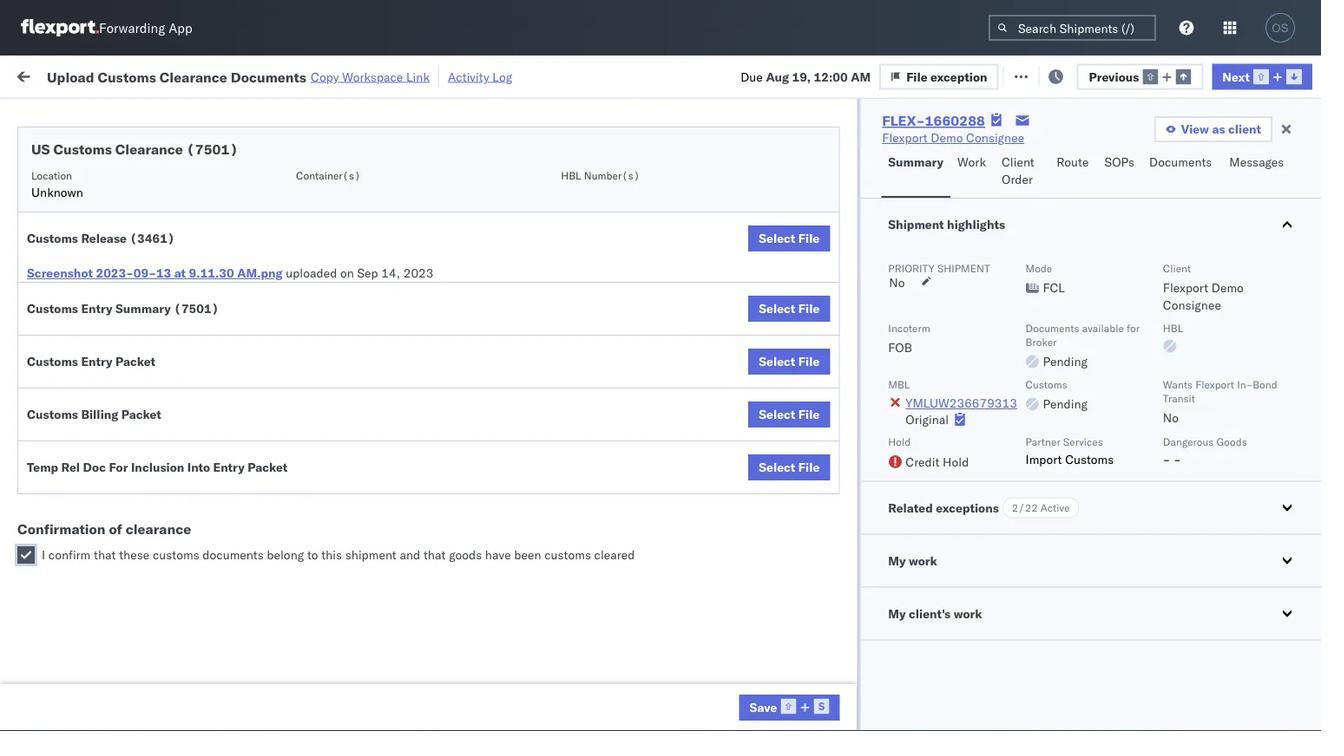 Task type: vqa. For each thing, say whether or not it's contained in the screenshot.


Task type: locate. For each thing, give the bounding box(es) containing it.
appointment down "us customs clearance (7501)"
[[142, 173, 213, 188]]

4 ca from the top
[[40, 411, 56, 426]]

schedule pickup from los angeles, ca link
[[40, 202, 247, 237], [40, 240, 247, 275], [40, 316, 247, 351], [40, 393, 247, 428], [40, 546, 247, 580], [40, 660, 247, 695]]

2 schedule from the top
[[40, 203, 91, 218]]

2 vandelay from the left
[[757, 671, 807, 686]]

pst, for 13,
[[338, 441, 365, 457]]

select file button for temp rel doc for inclusion into entry packet
[[748, 455, 830, 481]]

2 vertical spatial consignee
[[837, 556, 895, 571]]

file for customs release (3461)
[[799, 231, 820, 246]]

clearance down customs entry summary (7501)
[[134, 356, 190, 371]]

4 flex-1889466 from the top
[[958, 518, 1049, 533]]

0 vertical spatial consignee
[[966, 130, 1025, 145]]

flex id button
[[922, 138, 1044, 155]]

pst, right the to
[[338, 556, 365, 571]]

confirm inside confirm pickup from los angeles, ca
[[40, 470, 84, 485]]

dec left 13,
[[368, 441, 391, 457]]

1 horizontal spatial client
[[1163, 262, 1191, 275]]

customs down services
[[1065, 452, 1114, 467]]

lhuu7894563, uetu5238478 down wants
[[1070, 403, 1247, 418]]

1 vertical spatial entry
[[81, 354, 112, 369]]

3 lhuu7894563, uetu5238478 from the top
[[1070, 479, 1247, 494]]

message
[[233, 67, 281, 82]]

0 horizontal spatial id
[[953, 142, 963, 155]]

2 1846748 from the top
[[996, 212, 1049, 227]]

1 vertical spatial maeu9408431
[[1182, 632, 1270, 648]]

screenshot 2023-09-13 at 9.11.30 am.png link
[[27, 265, 283, 282]]

select file button for customs billing packet
[[748, 402, 830, 428]]

ceau7522281, for second schedule pickup from los angeles, ca button from the top of the page schedule pickup from los angeles, ca link
[[1070, 250, 1159, 265]]

my client's work button
[[861, 588, 1321, 640]]

integration down bookings
[[757, 594, 817, 609]]

5 select file button from the top
[[748, 455, 830, 481]]

client inside client order button
[[1002, 155, 1035, 170]]

on right 205
[[424, 67, 438, 82]]

client order
[[1002, 155, 1035, 187]]

4,
[[395, 174, 406, 189], [395, 212, 406, 227], [395, 250, 406, 266], [395, 289, 406, 304], [395, 327, 406, 342]]

4 schedule from the top
[[40, 288, 91, 303]]

1 vertical spatial lagerfeld
[[931, 632, 983, 648]]

appointment up inclusion
[[142, 441, 213, 456]]

exception down search shipments (/) text field
[[1050, 67, 1107, 82]]

am.png
[[237, 266, 283, 281]]

flexport
[[882, 130, 928, 145], [1163, 280, 1209, 296], [1196, 378, 1235, 391]]

2 confirm from the top
[[40, 517, 84, 532]]

5 select file from the top
[[759, 460, 820, 475]]

ceau7522281, hlxu6269489, hlxu80349 for second schedule pickup from los angeles, ca button from the top of the page schedule pickup from los angeles, ca link
[[1070, 250, 1321, 265]]

2 horizontal spatial work
[[954, 606, 982, 622]]

0 vertical spatial schedule delivery appointment button
[[40, 172, 213, 191]]

2 vertical spatial lagerfeld
[[931, 709, 983, 724]]

None checkbox
[[17, 547, 35, 564]]

2 abcdefg78456546 from the top
[[1182, 441, 1299, 457]]

1 horizontal spatial import
[[1026, 452, 1062, 467]]

5 ceau7522281, hlxu6269489, hlxu80349 from the top
[[1070, 365, 1321, 380]]

forwarding
[[99, 20, 165, 36]]

confirm inside "button"
[[40, 517, 84, 532]]

0 vertical spatial flexport
[[882, 130, 928, 145]]

dec for 13,
[[368, 441, 391, 457]]

schedule delivery appointment button
[[40, 172, 213, 191], [40, 287, 213, 306], [40, 440, 213, 459]]

select for customs entry summary (7501)
[[759, 301, 796, 316]]

my inside 'my client's work' button
[[888, 606, 906, 622]]

4 11:59 pm pdt, nov 4, 2022 from the top
[[280, 289, 439, 304]]

1 vertical spatial packet
[[121, 407, 161, 422]]

2 vertical spatial my
[[888, 606, 906, 622]]

west
[[810, 671, 838, 686]]

3 appointment from the top
[[142, 441, 213, 456]]

schedule pickup from los angeles, ca link for fourth schedule pickup from los angeles, ca button from the top of the page
[[40, 393, 247, 428]]

clearance inside upload customs clearance documents
[[134, 356, 190, 371]]

entry up customs billing packet
[[81, 354, 112, 369]]

5 hlxu6269489, from the top
[[1162, 365, 1251, 380]]

5 select from the top
[[759, 460, 796, 475]]

6 schedule pickup from los angeles, ca link from the top
[[40, 660, 247, 695]]

0 vertical spatial karl
[[906, 594, 928, 609]]

1 vertical spatial schedule delivery appointment
[[40, 288, 213, 303]]

0 vertical spatial schedule delivery appointment
[[40, 173, 213, 188]]

hold up credit
[[888, 436, 911, 449]]

hbl for hbl
[[1163, 322, 1183, 335]]

vandelay west
[[757, 671, 838, 686]]

4 1889466 from the top
[[996, 518, 1049, 533]]

1 vertical spatial hbl
[[1163, 322, 1183, 335]]

batch
[[1225, 67, 1259, 82]]

confirm up confirm
[[40, 517, 84, 532]]

1 jan from the top
[[368, 556, 387, 571]]

numbers down client
[[1246, 142, 1289, 155]]

3 lagerfeld from the top
[[931, 709, 983, 724]]

pst, for 24,
[[338, 671, 365, 686]]

1 vertical spatial id
[[953, 142, 963, 155]]

lhuu7894563, uetu5238478 down the dangerous
[[1070, 479, 1247, 494]]

packet up the 4:00
[[248, 460, 288, 475]]

6 ca from the top
[[40, 564, 56, 579]]

0 vertical spatial appointment
[[142, 173, 213, 188]]

11:59 pm pst, jan 12, 2023
[[280, 556, 442, 571]]

1 vertical spatial schedule delivery appointment link
[[40, 287, 213, 304]]

work down flexport demo consignee link
[[958, 155, 986, 170]]

0 vertical spatial maeu9408431
[[1182, 594, 1270, 609]]

documents inside documents button
[[1149, 155, 1212, 170]]

1 vertical spatial no
[[1163, 411, 1179, 426]]

flex-1889466 down 2/22
[[958, 518, 1049, 533]]

exceptions
[[936, 500, 999, 516]]

abcdefg78456546 down the dangerous goods - - at the bottom of the page
[[1182, 518, 1299, 533]]

flexport. image
[[21, 19, 99, 36]]

0 vertical spatial 2130387
[[996, 594, 1049, 609]]

numbers down container
[[1070, 149, 1113, 162]]

schedule delivery appointment button down "2023-"
[[40, 287, 213, 306]]

batch action
[[1225, 67, 1300, 82]]

my up 'filtered'
[[17, 63, 45, 87]]

1 vertical spatial demo
[[1212, 280, 1244, 296]]

schedule delivery appointment link up for
[[40, 440, 213, 457]]

1 horizontal spatial no
[[1163, 411, 1179, 426]]

schedule delivery appointment button down "us customs clearance (7501)"
[[40, 172, 213, 191]]

work right client's
[[954, 606, 982, 622]]

import work button
[[139, 56, 226, 95]]

ceau7522281, hlxu6269489, hlxu80349 for upload customs clearance documents link
[[1070, 365, 1321, 380]]

abcdefg78456546 down the in-
[[1182, 403, 1299, 418]]

1 horizontal spatial consignee
[[966, 130, 1025, 145]]

select file button for customs entry summary (7501)
[[748, 296, 830, 322]]

delivery inside "button"
[[87, 517, 132, 532]]

delivery
[[94, 173, 139, 188], [94, 288, 139, 303], [94, 441, 139, 456], [87, 517, 132, 532]]

0 vertical spatial integration test account - karl lagerfeld
[[757, 594, 983, 609]]

2 horizontal spatial consignee
[[1163, 298, 1221, 313]]

0 vertical spatial upload
[[47, 68, 94, 85]]

0 horizontal spatial on
[[340, 266, 354, 281]]

file exception down search shipments (/) text field
[[1026, 67, 1107, 82]]

2 jan from the top
[[368, 671, 387, 686]]

am
[[851, 69, 871, 84]]

1 vertical spatial dec
[[360, 480, 383, 495]]

2 vertical spatial integration test account - karl lagerfeld
[[757, 709, 983, 724]]

1 vertical spatial 2130387
[[996, 632, 1049, 648]]

0 vertical spatial on
[[424, 67, 438, 82]]

consignee up 'client order' on the right top
[[966, 130, 1025, 145]]

file for customs billing packet
[[799, 407, 820, 422]]

1 vertical spatial client
[[1163, 262, 1191, 275]]

on left sep
[[340, 266, 354, 281]]

2 ceau7522281, hlxu6269489, hlxu80349 from the top
[[1070, 250, 1321, 265]]

lhuu7894563, up my work button
[[1070, 517, 1159, 533]]

view as client button
[[1154, 116, 1273, 142]]

abcdefg78456546 down wants flexport in-bond transit no
[[1182, 441, 1299, 457]]

account down the bookings test consignee
[[846, 594, 892, 609]]

customs right been
[[544, 548, 591, 563]]

1 confirm from the top
[[40, 470, 84, 485]]

select file for customs billing packet
[[759, 407, 820, 422]]

pst, left 24,
[[338, 671, 365, 686]]

select for customs release (3461)
[[759, 231, 796, 246]]

5 schedule pickup from los angeles, ca link from the top
[[40, 546, 247, 580]]

file for customs entry summary (7501)
[[799, 301, 820, 316]]

numbers
[[1246, 142, 1289, 155], [1070, 149, 1113, 162]]

pending down broker
[[1043, 354, 1088, 369]]

4 select from the top
[[759, 407, 796, 422]]

action
[[1262, 67, 1300, 82]]

consignee up wants
[[1163, 298, 1221, 313]]

file exception up 1660288
[[906, 69, 988, 84]]

0 horizontal spatial my work
[[17, 63, 95, 87]]

2023 right 24,
[[412, 671, 442, 686]]

2 vertical spatial schedule delivery appointment link
[[40, 440, 213, 457]]

1 1846748 from the top
[[996, 174, 1049, 189]]

3 select file from the top
[[759, 354, 820, 369]]

flex-2130387 button
[[931, 590, 1052, 614], [931, 590, 1052, 614], [931, 628, 1052, 652], [931, 628, 1052, 652]]

on
[[424, 67, 438, 82], [340, 266, 354, 281]]

hold right credit
[[943, 454, 969, 470]]

credit hold
[[906, 454, 969, 470]]

2 pending from the top
[[1043, 397, 1088, 412]]

0 vertical spatial id
[[1025, 82, 1037, 97]]

0 horizontal spatial numbers
[[1070, 149, 1113, 162]]

entry for packet
[[81, 354, 112, 369]]

priority
[[888, 262, 935, 275]]

dangerous
[[1163, 436, 1214, 449]]

summary inside button
[[888, 155, 944, 170]]

4 ceau7522281, from the top
[[1070, 326, 1159, 342]]

2 nov from the top
[[369, 212, 392, 227]]

1 that from the left
[[94, 548, 116, 563]]

0 vertical spatial hbl
[[561, 169, 581, 182]]

1 select from the top
[[759, 231, 796, 246]]

4 lhuu7894563, uetu5238478 from the top
[[1070, 517, 1247, 533]]

3 pdt, from the top
[[338, 250, 366, 266]]

6 resize handle column header from the left
[[901, 135, 922, 732]]

actions
[[1269, 142, 1305, 155]]

file exception
[[1026, 67, 1107, 82], [906, 69, 988, 84]]

3 select from the top
[[759, 354, 796, 369]]

customs up customs billing packet
[[27, 354, 78, 369]]

flexport demo consignee
[[882, 130, 1025, 145]]

integration test account - karl lagerfeld down west
[[757, 709, 983, 724]]

2 vertical spatial schedule delivery appointment
[[40, 441, 213, 456]]

2 vertical spatial flexport
[[1196, 378, 1235, 391]]

wants flexport in-bond transit no
[[1163, 378, 1278, 426]]

jan left 24,
[[368, 671, 387, 686]]

shipment
[[937, 262, 990, 275], [345, 548, 397, 563]]

ocean fcl
[[531, 174, 592, 189], [531, 212, 592, 227], [531, 327, 592, 342], [531, 441, 592, 457], [531, 480, 592, 495], [531, 556, 592, 571], [531, 671, 592, 686]]

integration up "vandelay west"
[[757, 632, 817, 648]]

0 horizontal spatial hold
[[888, 436, 911, 449]]

7 11:59 from the top
[[280, 556, 313, 571]]

4 uetu5238478 from the top
[[1162, 517, 1247, 533]]

2 vertical spatial entry
[[213, 460, 245, 475]]

1 horizontal spatial demo
[[1212, 280, 1244, 296]]

2 vertical spatial schedule delivery appointment button
[[40, 440, 213, 459]]

clearance down import work button
[[115, 141, 183, 158]]

1 vertical spatial appointment
[[142, 288, 213, 303]]

hbl right for
[[1163, 322, 1183, 335]]

import down partner
[[1026, 452, 1062, 467]]

that down 'confirmation of clearance'
[[94, 548, 116, 563]]

that right and
[[424, 548, 446, 563]]

2 4, from the top
[[395, 212, 406, 227]]

4 abcdefg78456546 from the top
[[1182, 518, 1299, 533]]

work up client's
[[909, 553, 938, 569]]

customs down the clearance
[[153, 548, 199, 563]]

exception up 1660288
[[931, 69, 988, 84]]

no down the transit
[[1163, 411, 1179, 426]]

205
[[399, 67, 421, 82]]

0 vertical spatial flex-2130387
[[958, 594, 1049, 609]]

flex-2130387 right client's
[[958, 594, 1049, 609]]

select file for customs entry summary (7501)
[[759, 301, 820, 316]]

3 11:59 from the top
[[280, 250, 313, 266]]

1 vertical spatial confirm
[[40, 517, 84, 532]]

3 schedule from the top
[[40, 241, 91, 256]]

consignee down "related"
[[837, 556, 895, 571]]

my inside my work button
[[888, 553, 906, 569]]

release
[[81, 231, 127, 246]]

1 gvcu5265864 from the top
[[1070, 594, 1155, 609]]

schedule delivery appointment link for second schedule delivery appointment button from the bottom of the page
[[40, 287, 213, 304]]

customs down by:
[[53, 141, 112, 158]]

0 horizontal spatial that
[[94, 548, 116, 563]]

2 schedule pickup from los angeles, ca button from the top
[[40, 240, 247, 277]]

3 nov from the top
[[369, 250, 392, 266]]

1 ca from the top
[[40, 220, 56, 235]]

8 11:59 from the top
[[280, 671, 313, 686]]

3 abcdefg78456546 from the top
[[1182, 480, 1299, 495]]

for
[[109, 460, 128, 475]]

entry
[[81, 301, 112, 316], [81, 354, 112, 369], [213, 460, 245, 475]]

flexport inside flexport demo consignee link
[[882, 130, 928, 145]]

11:59
[[280, 174, 313, 189], [280, 212, 313, 227], [280, 250, 313, 266], [280, 289, 313, 304], [280, 327, 313, 342], [280, 441, 313, 457], [280, 556, 313, 571], [280, 671, 313, 686]]

select file button
[[748, 226, 830, 252], [748, 296, 830, 322], [748, 349, 830, 375], [748, 402, 830, 428], [748, 455, 830, 481]]

schedule delivery appointment link for 3rd schedule delivery appointment button from the bottom
[[40, 172, 213, 190]]

2/22 active
[[1012, 502, 1070, 515]]

2 test123456 from the top
[[1182, 289, 1256, 304]]

2 flex-1846748 from the top
[[958, 212, 1049, 227]]

1 vertical spatial work
[[909, 553, 938, 569]]

5 schedule from the top
[[40, 317, 91, 332]]

entry down "2023-"
[[81, 301, 112, 316]]

copy
[[311, 69, 339, 84], [957, 82, 985, 97]]

4 select file button from the top
[[748, 402, 830, 428]]

account
[[846, 594, 892, 609], [846, 632, 892, 648], [846, 709, 892, 724]]

my for 'my client's work' button at the right bottom of the page
[[888, 606, 906, 622]]

confirm for confirm pickup from los angeles, ca
[[40, 470, 84, 485]]

documents left 759
[[231, 68, 306, 85]]

ca inside confirm pickup from los angeles, ca
[[40, 487, 56, 503]]

flexport inside wants flexport in-bond transit no
[[1196, 378, 1235, 391]]

1 horizontal spatial that
[[424, 548, 446, 563]]

my down "related"
[[888, 553, 906, 569]]

flexport demo consignee link
[[882, 129, 1025, 147]]

4 schedule pickup from los angeles, ca link from the top
[[40, 393, 247, 428]]

1 horizontal spatial exception
[[1050, 67, 1107, 82]]

hbl
[[561, 169, 581, 182], [1163, 322, 1183, 335]]

1 schedule delivery appointment link from the top
[[40, 172, 213, 190]]

0 horizontal spatial client
[[1002, 155, 1035, 170]]

0 vertical spatial gvcu5265864
[[1070, 594, 1155, 609]]

1 vertical spatial karl
[[906, 632, 928, 648]]

hlxu80349
[[1254, 212, 1321, 227], [1254, 250, 1321, 265], [1254, 288, 1321, 303], [1254, 326, 1321, 342], [1254, 365, 1321, 380]]

pst, up 4:00 pm pst, dec 23, 2022 on the bottom left
[[338, 441, 365, 457]]

my left client's
[[888, 606, 906, 622]]

copy up 1660288
[[957, 82, 985, 97]]

select for customs billing packet
[[759, 407, 796, 422]]

clearance for us customs clearance (7501)
[[115, 141, 183, 158]]

number(s)
[[584, 169, 640, 182]]

1 vertical spatial 2023
[[412, 556, 442, 571]]

customs up 'billing'
[[83, 356, 131, 371]]

my work down "related"
[[888, 553, 938, 569]]

jan left 12,
[[368, 556, 387, 571]]

flexport inside client flexport demo consignee incoterm fob
[[1163, 280, 1209, 296]]

copy flex-id
[[957, 82, 1037, 97]]

client inside client flexport demo consignee incoterm fob
[[1163, 262, 1191, 275]]

select file button for customs release (3461)
[[748, 226, 830, 252]]

0 vertical spatial account
[[846, 594, 892, 609]]

1 vertical spatial consignee
[[1163, 298, 1221, 313]]

1 horizontal spatial work
[[958, 155, 986, 170]]

(7501) for customs entry summary (7501)
[[174, 301, 219, 316]]

clearance for upload customs clearance documents
[[134, 356, 190, 371]]

2022
[[409, 174, 439, 189], [409, 212, 439, 227], [409, 250, 439, 266], [409, 289, 439, 304], [409, 327, 439, 342], [416, 441, 446, 457], [408, 480, 438, 495]]

pst, down 11:59 pm pst, dec 13, 2022 at the bottom left
[[331, 480, 357, 495]]

packet down customs entry summary (7501)
[[115, 354, 156, 369]]

broker
[[1026, 336, 1057, 349]]

vandelay
[[644, 671, 694, 686], [757, 671, 807, 686]]

schedule delivery appointment down "2023-"
[[40, 288, 213, 303]]

bosch ocean test
[[757, 174, 856, 189], [644, 212, 743, 227], [757, 212, 856, 227], [644, 250, 743, 266], [757, 250, 856, 266], [644, 289, 743, 304], [757, 289, 856, 304], [644, 327, 743, 342], [757, 327, 856, 342], [644, 365, 743, 380], [757, 365, 856, 380], [644, 403, 743, 418], [757, 403, 856, 418], [644, 441, 743, 457], [757, 441, 856, 457], [644, 480, 743, 495], [757, 480, 856, 495], [757, 518, 856, 533]]

0 horizontal spatial copy
[[311, 69, 339, 84]]

services
[[1063, 436, 1103, 449]]

customs left 'billing'
[[27, 407, 78, 422]]

0 horizontal spatial consignee
[[837, 556, 895, 571]]

1 vertical spatial flexport
[[1163, 280, 1209, 296]]

select file for customs entry packet
[[759, 354, 820, 369]]

5 hlxu80349 from the top
[[1254, 365, 1321, 380]]

work
[[188, 67, 219, 82], [958, 155, 986, 170]]

by:
[[63, 106, 80, 122]]

numbers inside container numbers
[[1070, 149, 1113, 162]]

lhuu7894563, up services
[[1070, 403, 1159, 418]]

1 vertical spatial flex-2130387
[[958, 632, 1049, 648]]

mbl/mawb numbers button
[[1174, 138, 1321, 155]]

1 vertical spatial schedule delivery appointment button
[[40, 287, 213, 306]]

1 1889466 from the top
[[996, 403, 1049, 418]]

upload for upload customs clearance documents
[[40, 356, 79, 371]]

0 vertical spatial schedule delivery appointment link
[[40, 172, 213, 190]]

2 ca from the top
[[40, 258, 56, 273]]

customs down forwarding at the left top of page
[[98, 68, 156, 85]]

schedule delivery appointment link down "2023-"
[[40, 287, 213, 304]]

previous button
[[1077, 64, 1204, 90]]

dec for 23,
[[360, 480, 383, 495]]

0 horizontal spatial no
[[889, 275, 905, 290]]

of
[[109, 521, 122, 538]]

1 nov from the top
[[369, 174, 392, 189]]

0 horizontal spatial demo
[[931, 130, 963, 145]]

hold
[[888, 436, 911, 449], [943, 454, 969, 470]]

3 ceau7522281, from the top
[[1070, 288, 1159, 303]]

at right 13
[[174, 266, 186, 281]]

2 lhuu7894563, from the top
[[1070, 441, 1159, 456]]

0 vertical spatial (7501)
[[186, 141, 238, 158]]

2 select from the top
[[759, 301, 796, 316]]

flex-2130387 down my client's work
[[958, 632, 1049, 648]]

2 select file button from the top
[[748, 296, 830, 322]]

1 ceau7522281, from the top
[[1070, 212, 1159, 227]]

appointment down 13
[[142, 288, 213, 303]]

import down app at left
[[146, 67, 185, 82]]

0 vertical spatial work
[[50, 63, 95, 87]]

lhuu7894563, uetu5238478 down the transit
[[1070, 441, 1247, 456]]

2 vertical spatial account
[[846, 709, 892, 724]]

jan for 24,
[[368, 671, 387, 686]]

1 ocean fcl from the top
[[531, 174, 592, 189]]

2 vertical spatial clearance
[[134, 356, 190, 371]]

numbers for container numbers
[[1070, 149, 1113, 162]]

3 ca from the top
[[40, 335, 56, 350]]

(7501) down the upload customs clearance documents copy workspace link on the left top of the page
[[186, 141, 238, 158]]

1 horizontal spatial work
[[909, 553, 938, 569]]

0 vertical spatial integration
[[757, 594, 817, 609]]

sops button
[[1098, 147, 1142, 198]]

customs up screenshot
[[27, 231, 78, 246]]

us customs clearance (7501)
[[31, 141, 238, 158]]

customs
[[98, 68, 156, 85], [53, 141, 112, 158], [27, 231, 78, 246], [27, 301, 78, 316], [27, 354, 78, 369], [83, 356, 131, 371], [1026, 378, 1068, 391], [27, 407, 78, 422], [1065, 452, 1114, 467]]

4:00
[[280, 480, 306, 495]]

appointment
[[142, 173, 213, 188], [142, 288, 213, 303], [142, 441, 213, 456]]

confirm delivery
[[40, 517, 132, 532]]

759 at risk
[[319, 67, 379, 82]]

filtered
[[17, 106, 60, 122]]

work down app at left
[[188, 67, 219, 82]]

2 vertical spatial 2023
[[412, 671, 442, 686]]

pdt,
[[338, 174, 366, 189], [338, 212, 366, 227], [338, 250, 366, 266], [338, 289, 366, 304], [338, 327, 366, 342]]

entry right into
[[213, 460, 245, 475]]

0 horizontal spatial import
[[146, 67, 185, 82]]

integration test account - karl lagerfeld up west
[[757, 632, 983, 648]]

resize handle column header
[[248, 135, 269, 732], [441, 135, 462, 732], [502, 135, 523, 732], [615, 135, 635, 732], [727, 135, 748, 732], [901, 135, 922, 732], [1040, 135, 1061, 732], [1153, 135, 1174, 732], [1290, 135, 1311, 732]]

1 vandelay from the left
[[644, 671, 694, 686]]

0 horizontal spatial file exception
[[906, 69, 988, 84]]

0 vertical spatial summary
[[888, 155, 944, 170]]

4 ceau7522281, hlxu6269489, hlxu80349 from the top
[[1070, 326, 1321, 342]]

2 maeu9408431 from the top
[[1182, 632, 1270, 648]]

0 vertical spatial confirm
[[40, 470, 84, 485]]

incoterm
[[888, 322, 930, 335]]

3 1889466 from the top
[[996, 480, 1049, 495]]

Search Work text field
[[738, 62, 927, 88]]

id right the flex in the right top of the page
[[953, 142, 963, 155]]

unknown
[[31, 185, 83, 200]]

4 lhuu7894563, from the top
[[1070, 517, 1159, 533]]

ceau7522281, for upload customs clearance documents link
[[1070, 365, 1159, 380]]

test
[[833, 174, 856, 189], [720, 212, 743, 227], [833, 212, 856, 227], [720, 250, 743, 266], [833, 250, 856, 266], [720, 289, 743, 304], [833, 289, 856, 304], [720, 327, 743, 342], [833, 327, 856, 342], [720, 365, 743, 380], [833, 365, 856, 380], [720, 403, 743, 418], [833, 403, 856, 418], [720, 441, 743, 457], [833, 441, 856, 457], [720, 480, 743, 495], [833, 480, 856, 495], [833, 518, 856, 533], [811, 556, 834, 571], [820, 594, 843, 609], [820, 632, 843, 648], [820, 709, 843, 724]]

my work up the filtered by: at the top
[[17, 63, 95, 87]]

4 schedule pickup from los angeles, ca button from the top
[[40, 393, 247, 429]]

1 horizontal spatial on
[[424, 67, 438, 82]]

highlights
[[947, 217, 1005, 232]]

been
[[514, 548, 541, 563]]

select file button for customs entry packet
[[748, 349, 830, 375]]

0 horizontal spatial customs
[[153, 548, 199, 563]]

gvcu5265864
[[1070, 594, 1155, 609], [1070, 632, 1155, 647]]

shipment down highlights
[[937, 262, 990, 275]]

4 pdt, from the top
[[338, 289, 366, 304]]

Search Shipments (/) text field
[[989, 15, 1156, 41]]

flex-1660288
[[882, 112, 985, 129]]

no down 'priority'
[[889, 275, 905, 290]]

select for customs entry packet
[[759, 354, 796, 369]]

copy right (0)
[[311, 69, 339, 84]]

1 vertical spatial my
[[888, 553, 906, 569]]

mbl/mawb
[[1182, 142, 1243, 155]]

vandelay for vandelay
[[644, 671, 694, 686]]

confirmation of clearance
[[17, 521, 191, 538]]

upload up by:
[[47, 68, 94, 85]]

1 vertical spatial integration
[[757, 632, 817, 648]]

0 vertical spatial pending
[[1043, 354, 1088, 369]]

3 integration from the top
[[757, 709, 817, 724]]

activity
[[448, 69, 489, 84]]

upload inside upload customs clearance documents
[[40, 356, 79, 371]]

documents up broker
[[1026, 322, 1080, 335]]

documents inside documents available for broker
[[1026, 322, 1080, 335]]

0 horizontal spatial hbl
[[561, 169, 581, 182]]

angeles,
[[186, 203, 234, 218], [186, 241, 234, 256], [186, 317, 234, 332], [186, 394, 234, 409], [179, 470, 227, 485], [186, 546, 234, 562], [186, 661, 234, 676]]

3 hlxu6269489, from the top
[[1162, 288, 1251, 303]]

lagerfeld
[[931, 594, 983, 609], [931, 632, 983, 648], [931, 709, 983, 724]]

1 integration from the top
[[757, 594, 817, 609]]

schedule delivery appointment up for
[[40, 441, 213, 456]]

abcdefg78456546 down goods
[[1182, 480, 1299, 495]]

schedule pickup from los angeles, ca
[[40, 203, 234, 235], [40, 241, 234, 273], [40, 317, 234, 350], [40, 394, 234, 426], [40, 546, 234, 579], [40, 661, 234, 694]]

at left risk at the top left of the page
[[344, 67, 355, 82]]

23,
[[386, 480, 405, 495]]

2023 right 12,
[[412, 556, 442, 571]]

that
[[94, 548, 116, 563], [424, 548, 446, 563]]

759
[[319, 67, 341, 82]]

1 vertical spatial hold
[[943, 454, 969, 470]]

lhuu7894563, right partner
[[1070, 441, 1159, 456]]

filtered by:
[[17, 106, 80, 122]]

dec left the 23,
[[360, 480, 383, 495]]

1 vertical spatial import
[[1026, 452, 1062, 467]]

4 flex-1846748 from the top
[[958, 289, 1049, 304]]

copy inside the upload customs clearance documents copy workspace link
[[311, 69, 339, 84]]

summary down 09-
[[115, 301, 171, 316]]

lhuu7894563,
[[1070, 403, 1159, 418], [1070, 441, 1159, 456], [1070, 479, 1159, 494], [1070, 517, 1159, 533]]

lhuu7894563, uetu5238478 up my work button
[[1070, 517, 1247, 533]]

2023 right the 14,
[[403, 266, 434, 281]]

1 horizontal spatial id
[[1025, 82, 1037, 97]]

work up by:
[[50, 63, 95, 87]]



Task type: describe. For each thing, give the bounding box(es) containing it.
2 2130387 from the top
[[996, 632, 1049, 648]]

3 lhuu7894563, from the top
[[1070, 479, 1159, 494]]

2 integration from the top
[[757, 632, 817, 648]]

shipment highlights
[[888, 217, 1005, 232]]

rel
[[61, 460, 80, 475]]

schedule pickup from los angeles, ca link for 3rd schedule pickup from los angeles, ca button
[[40, 316, 247, 351]]

goods
[[449, 548, 482, 563]]

4 test123456 from the top
[[1182, 365, 1256, 380]]

4 1846748 from the top
[[996, 289, 1049, 304]]

0 vertical spatial my
[[17, 63, 45, 87]]

customs entry packet
[[27, 354, 156, 369]]

bond
[[1253, 378, 1278, 391]]

customs inside upload customs clearance documents
[[83, 356, 131, 371]]

vandelay for vandelay west
[[757, 671, 807, 686]]

select for temp rel doc for inclusion into entry packet
[[759, 460, 796, 475]]

3 resize handle column header from the left
[[502, 135, 523, 732]]

os
[[1272, 21, 1289, 34]]

4 schedule pickup from los angeles, ca from the top
[[40, 394, 234, 426]]

hbl for hbl number(s)
[[561, 169, 581, 182]]

pst, for 12,
[[338, 556, 365, 571]]

1 flex-1889466 from the top
[[958, 403, 1049, 418]]

container numbers button
[[1061, 131, 1156, 162]]

flexport for fob
[[1163, 280, 1209, 296]]

3 schedule delivery appointment from the top
[[40, 441, 213, 456]]

consignee for flexport demo consignee
[[966, 130, 1025, 145]]

5 pdt, from the top
[[338, 327, 366, 342]]

available
[[1082, 322, 1124, 335]]

0 vertical spatial no
[[889, 275, 905, 290]]

customs billing packet
[[27, 407, 161, 422]]

schedule delivery appointment link for 1st schedule delivery appointment button from the bottom
[[40, 440, 213, 457]]

2 vertical spatial work
[[954, 606, 982, 622]]

0 vertical spatial work
[[188, 67, 219, 82]]

6 ocean fcl from the top
[[531, 556, 592, 571]]

pending for customs
[[1043, 397, 1088, 412]]

confirm pickup from los angeles, ca link
[[40, 469, 247, 504]]

(7501) for us customs clearance (7501)
[[186, 141, 238, 158]]

1 customs from the left
[[153, 548, 199, 563]]

2 schedule delivery appointment from the top
[[40, 288, 213, 303]]

active
[[1041, 502, 1070, 515]]

client for order
[[1002, 155, 1035, 170]]

confirm pickup from los angeles, ca
[[40, 470, 227, 503]]

import inside partner services import customs
[[1026, 452, 1062, 467]]

1 account from the top
[[846, 594, 892, 609]]

container numbers
[[1070, 135, 1116, 162]]

ymluw236679313
[[906, 396, 1017, 411]]

4 hlxu6269489, from the top
[[1162, 326, 1251, 342]]

2 gvcu5265864 from the top
[[1070, 632, 1155, 647]]

numbers for mbl/mawb numbers
[[1246, 142, 1289, 155]]

pickup inside confirm pickup from los angeles, ca
[[87, 470, 125, 485]]

5 11:59 pm pdt, nov 4, 2022 from the top
[[280, 327, 439, 342]]

flexport for no
[[1196, 378, 1235, 391]]

temp rel doc for inclusion into entry packet
[[27, 460, 288, 475]]

0 horizontal spatial shipment
[[345, 548, 397, 563]]

1 2130387 from the top
[[996, 594, 1049, 609]]

4 resize handle column header from the left
[[615, 135, 635, 732]]

5 resize handle column header from the left
[[727, 135, 748, 732]]

6 flex-1846748 from the top
[[958, 365, 1049, 380]]

7 ca from the top
[[40, 678, 56, 694]]

205 on track
[[399, 67, 469, 82]]

1 vertical spatial on
[[340, 266, 354, 281]]

risk
[[358, 67, 379, 82]]

transit
[[1163, 392, 1195, 405]]

order
[[1002, 172, 1033, 187]]

1 flex-1846748 from the top
[[958, 174, 1049, 189]]

3 hlxu80349 from the top
[[1254, 288, 1321, 303]]

ceau7522281, for schedule pickup from los angeles, ca link for 6th schedule pickup from los angeles, ca button from the bottom of the page
[[1070, 212, 1159, 227]]

as
[[1212, 122, 1225, 137]]

1 flex-2130387 from the top
[[958, 594, 1049, 609]]

customs down screenshot
[[27, 301, 78, 316]]

2 lhuu7894563, uetu5238478 from the top
[[1070, 441, 1247, 456]]

consignee inside client flexport demo consignee incoterm fob
[[1163, 298, 1221, 313]]

1 11:59 pm pdt, nov 4, 2022 from the top
[[280, 174, 439, 189]]

flex-1660288 link
[[882, 112, 985, 129]]

from inside confirm pickup from los angeles, ca
[[128, 470, 153, 485]]

6 11:59 from the top
[[280, 441, 313, 457]]

3 ocean fcl from the top
[[531, 327, 592, 342]]

los inside confirm pickup from los angeles, ca
[[157, 470, 176, 485]]

1 vertical spatial at
[[174, 266, 186, 281]]

11:59 pm pst, dec 13, 2022
[[280, 441, 446, 457]]

2 hlxu6269489, from the top
[[1162, 250, 1251, 265]]

3 account from the top
[[846, 709, 892, 724]]

ceau7522281, hlxu6269489, hlxu80349 for schedule pickup from los angeles, ca link corresponding to 3rd schedule pickup from los angeles, ca button
[[1070, 326, 1321, 342]]

select file for temp rel doc for inclusion into entry packet
[[759, 460, 820, 475]]

6 schedule pickup from los angeles, ca button from the top
[[40, 660, 247, 697]]

1 maeu9408431 from the top
[[1182, 594, 1270, 609]]

2 resize handle column header from the left
[[441, 135, 462, 732]]

upload customs clearance documents
[[40, 356, 190, 388]]

copy workspace link button
[[311, 69, 430, 84]]

6 schedule pickup from los angeles, ca from the top
[[40, 661, 234, 694]]

packet for customs entry packet
[[115, 354, 156, 369]]

upload customs clearance documents link
[[40, 355, 247, 389]]

route
[[1057, 155, 1089, 170]]

0 vertical spatial hold
[[888, 436, 911, 449]]

3 ceau7522281, hlxu6269489, hlxu80349 from the top
[[1070, 288, 1321, 303]]

container
[[1070, 135, 1116, 148]]

i
[[42, 548, 45, 563]]

2 schedule delivery appointment button from the top
[[40, 287, 213, 306]]

shipment
[[888, 217, 944, 232]]

12,
[[390, 556, 409, 571]]

4 hlxu80349 from the top
[[1254, 326, 1321, 342]]

1 horizontal spatial file exception
[[1026, 67, 1107, 82]]

jan for 12,
[[368, 556, 387, 571]]

flex id
[[931, 142, 963, 155]]

due aug 19, 12:00 am
[[741, 69, 871, 84]]

customs entry summary (7501)
[[27, 301, 219, 316]]

screenshot
[[27, 266, 93, 281]]

schedule pickup from los angeles, ca link for 6th schedule pickup from los angeles, ca button from the bottom of the page
[[40, 202, 247, 237]]

clearance for upload customs clearance documents copy workspace link
[[160, 68, 227, 85]]

mode
[[1026, 262, 1052, 275]]

2 account from the top
[[846, 632, 892, 648]]

1 lhuu7894563, from the top
[[1070, 403, 1159, 418]]

0 vertical spatial my work
[[17, 63, 95, 87]]

message (0)
[[233, 67, 304, 82]]

1 lagerfeld from the top
[[931, 594, 983, 609]]

2 lagerfeld from the top
[[931, 632, 983, 648]]

confirmation
[[17, 521, 105, 538]]

angeles, inside confirm pickup from los angeles, ca
[[179, 470, 227, 485]]

5 schedule pickup from los angeles, ca button from the top
[[40, 546, 247, 582]]

my for my work button
[[888, 553, 906, 569]]

client's
[[909, 606, 951, 622]]

3 test123456 from the top
[[1182, 327, 1256, 342]]

9 schedule from the top
[[40, 661, 91, 676]]

import inside button
[[146, 67, 185, 82]]

2023 for 12,
[[412, 556, 442, 571]]

upload for upload customs clearance documents copy workspace link
[[47, 68, 94, 85]]

2 flex-2130387 from the top
[[958, 632, 1049, 648]]

1 vertical spatial summary
[[115, 301, 171, 316]]

1 pdt, from the top
[[338, 174, 366, 189]]

mbl
[[888, 378, 910, 391]]

documents inside upload customs clearance documents
[[40, 373, 103, 388]]

5 schedule pickup from los angeles, ca from the top
[[40, 546, 234, 579]]

os button
[[1261, 8, 1300, 48]]

1 schedule delivery appointment from the top
[[40, 173, 213, 188]]

3 integration test account - karl lagerfeld from the top
[[757, 709, 983, 724]]

3 11:59 pm pdt, nov 4, 2022 from the top
[[280, 250, 439, 266]]

4 11:59 from the top
[[280, 289, 313, 304]]

bookings
[[757, 556, 808, 571]]

schedule pickup from los angeles, ca link for first schedule pickup from los angeles, ca button from the bottom of the page
[[40, 660, 247, 695]]

client for flexport
[[1163, 262, 1191, 275]]

messages button
[[1223, 147, 1294, 198]]

file for temp rel doc for inclusion into entry packet
[[799, 460, 820, 475]]

schedule pickup from los angeles, ca link for fifth schedule pickup from los angeles, ca button
[[40, 546, 247, 580]]

into
[[187, 460, 210, 475]]

1 hlxu80349 from the top
[[1254, 212, 1321, 227]]

file for customs entry packet
[[799, 354, 820, 369]]

3 flex-1846748 from the top
[[958, 250, 1049, 266]]

0 horizontal spatial work
[[50, 63, 95, 87]]

activity log
[[448, 69, 512, 84]]

2023 for 24,
[[412, 671, 442, 686]]

customs inside partner services import customs
[[1065, 452, 1114, 467]]

3 schedule delivery appointment button from the top
[[40, 440, 213, 459]]

2 11:59 from the top
[[280, 212, 313, 227]]

belong
[[267, 548, 304, 563]]

3 karl from the top
[[906, 709, 928, 724]]

credit
[[906, 454, 940, 470]]

3 4, from the top
[[395, 250, 406, 266]]

8 schedule from the top
[[40, 546, 91, 562]]

packet for customs billing packet
[[121, 407, 161, 422]]

entry for summary
[[81, 301, 112, 316]]

1 horizontal spatial hold
[[943, 454, 969, 470]]

partner
[[1026, 436, 1061, 449]]

screenshot 2023-09-13 at 9.11.30 am.png uploaded on sep 14, 2023
[[27, 266, 434, 281]]

1 vertical spatial work
[[958, 155, 986, 170]]

route button
[[1050, 147, 1098, 198]]

12:00
[[814, 69, 848, 84]]

2 pdt, from the top
[[338, 212, 366, 227]]

9.11.30
[[189, 266, 234, 281]]

pst, for 23,
[[331, 480, 357, 495]]

3 1846748 from the top
[[996, 250, 1049, 266]]

aug
[[766, 69, 789, 84]]

dangerous goods - -
[[1163, 436, 1247, 467]]

client order button
[[995, 147, 1050, 198]]

save
[[750, 700, 777, 715]]

3 flex-1889466 from the top
[[958, 480, 1049, 495]]

1 lhuu7894563, uetu5238478 from the top
[[1070, 403, 1247, 418]]

7 schedule from the top
[[40, 441, 91, 456]]

container(s)
[[296, 169, 361, 182]]

4 ocean fcl from the top
[[531, 441, 592, 457]]

goods
[[1217, 436, 1247, 449]]

customs down broker
[[1026, 378, 1068, 391]]

client
[[1228, 122, 1261, 137]]

14,
[[381, 266, 400, 281]]

ceau7522281, hlxu6269489, hlxu80349 for schedule pickup from los angeles, ca link for 6th schedule pickup from los angeles, ca button from the bottom of the page
[[1070, 212, 1321, 227]]

1 horizontal spatial at
[[344, 67, 355, 82]]

1660288
[[925, 112, 985, 129]]

5 4, from the top
[[395, 327, 406, 342]]

1 4, from the top
[[395, 174, 406, 189]]

confirm for confirm delivery
[[40, 517, 84, 532]]

0 vertical spatial 2023
[[403, 266, 434, 281]]

customs release (3461)
[[27, 231, 175, 246]]

location
[[31, 169, 72, 182]]

uploaded
[[286, 266, 337, 281]]

confirm pickup from los angeles, ca button
[[40, 469, 247, 506]]

demo inside client flexport demo consignee incoterm fob
[[1212, 280, 1244, 296]]

schedule pickup from los angeles, ca link for second schedule pickup from los angeles, ca button from the top of the page
[[40, 240, 247, 275]]

5 flex-1846748 from the top
[[958, 327, 1049, 342]]

24,
[[390, 671, 409, 686]]

fob
[[888, 340, 912, 356]]

no inside wants flexport in-bond transit no
[[1163, 411, 1179, 426]]

pending for documents available for broker
[[1043, 354, 1088, 369]]

1 schedule from the top
[[40, 173, 91, 188]]

partner services import customs
[[1026, 436, 1114, 467]]

ceau7522281, for schedule pickup from los angeles, ca link corresponding to 3rd schedule pickup from los angeles, ca button
[[1070, 326, 1159, 342]]

consignee for bookings test consignee
[[837, 556, 895, 571]]

bookings test consignee
[[757, 556, 895, 571]]

1 test123456 from the top
[[1182, 250, 1256, 266]]

2 schedule pickup from los angeles, ca from the top
[[40, 241, 234, 273]]

next button
[[1212, 64, 1313, 90]]

2 11:59 pm pdt, nov 4, 2022 from the top
[[280, 212, 439, 227]]

forwarding app link
[[21, 19, 192, 36]]

2023-
[[96, 266, 134, 281]]

my work inside button
[[888, 553, 938, 569]]

select file for customs release (3461)
[[759, 231, 820, 246]]

client flexport demo consignee incoterm fob
[[888, 262, 1244, 356]]

workspace
[[342, 69, 403, 84]]

confirm delivery link
[[40, 516, 132, 533]]

1 horizontal spatial shipment
[[937, 262, 990, 275]]

1 uetu5238478 from the top
[[1162, 403, 1247, 418]]

0 horizontal spatial exception
[[931, 69, 988, 84]]

09-
[[134, 266, 156, 281]]

log
[[493, 69, 512, 84]]

2 1889466 from the top
[[996, 441, 1049, 457]]

us
[[31, 141, 50, 158]]

4:00 pm pst, dec 23, 2022
[[280, 480, 438, 495]]

id inside button
[[953, 142, 963, 155]]

2 vertical spatial packet
[[248, 460, 288, 475]]

3 schedule pickup from los angeles, ca from the top
[[40, 317, 234, 350]]

1 horizontal spatial copy
[[957, 82, 985, 97]]

1 resize handle column header from the left
[[248, 135, 269, 732]]

link
[[406, 69, 430, 84]]

9 resize handle column header from the left
[[1290, 135, 1311, 732]]

1 abcdefg78456546 from the top
[[1182, 403, 1299, 418]]

2 customs from the left
[[544, 548, 591, 563]]



